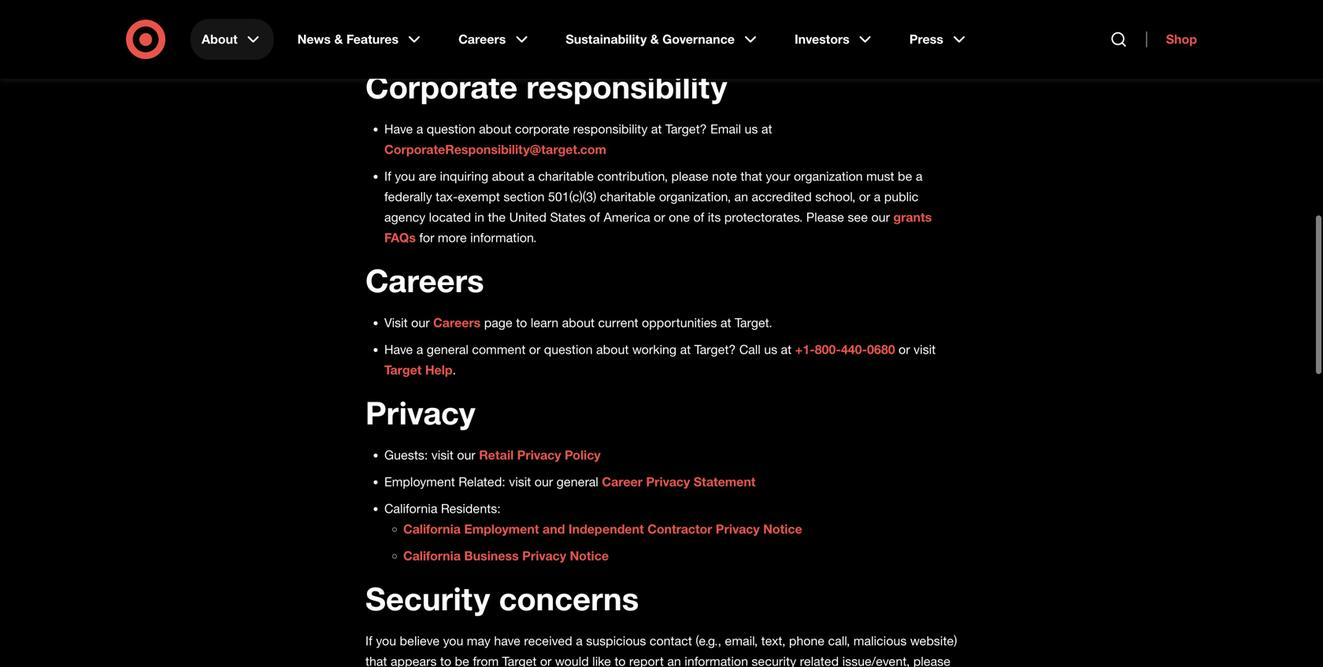 Task type: describe. For each thing, give the bounding box(es) containing it.
sustainability & governance
[[566, 32, 735, 47]]

shop
[[1167, 32, 1198, 47]]

about link
[[191, 19, 274, 60]]

that inside the if you are inquiring about a charitable contribution, please note that your organization must be a federally tax-exempt section 501(c)(3) charitable organization, an accredited school, or a public agency located in the united states of america or one of its protectorates. please see our
[[741, 154, 763, 169]]

policy
[[565, 433, 601, 448]]

question inside have a general comment or question about working at target? call us at +1-800-440-0680 target help .
[[544, 327, 593, 342]]

investors link
[[784, 19, 886, 60]]

privacy down target help link on the bottom
[[366, 379, 476, 417]]

privacy down and
[[523, 533, 567, 549]]

privacy down statement
[[716, 507, 760, 522]]

you for believe
[[376, 618, 396, 634]]

your
[[766, 154, 791, 169]]

responsibility inside have a question about corporate responsibility at target? email us at corporateresponsibility@target.com
[[573, 106, 648, 122]]

press
[[910, 32, 944, 47]]

3110
[[512, 21, 540, 37]]

target? inside have a general comment or question about working at target? call us at +1-800-440-0680 target help .
[[695, 327, 736, 342]]

help
[[425, 347, 453, 363]]

0 vertical spatial us
[[409, 21, 423, 37]]

agency
[[385, 195, 426, 210]]

business
[[464, 533, 519, 549]]

news
[[298, 32, 331, 47]]

visit
[[509, 459, 531, 475]]

information
[[685, 639, 749, 654]]

california employment and independent contractor privacy notice
[[403, 507, 803, 522]]

press link
[[899, 19, 980, 60]]

have a general comment or question about working at target? call us at +1-800-440-0680 target help .
[[385, 327, 896, 363]]

1 horizontal spatial charitable
[[600, 174, 656, 189]]

investors
[[795, 32, 850, 47]]

2 horizontal spatial to
[[615, 639, 626, 654]]

a up section
[[528, 154, 535, 169]]

independent
[[569, 507, 644, 522]]

& for features
[[334, 32, 343, 47]]

security
[[366, 564, 490, 603]]

page
[[484, 300, 513, 316]]

security
[[752, 639, 797, 654]]

our inside the if you are inquiring about a charitable contribution, please note that your organization must be a federally tax-exempt section 501(c)(3) charitable organization, an accredited school, or a public agency located in the united states of america or one of its protectorates. please see our
[[872, 195, 890, 210]]

inquiring
[[440, 154, 489, 169]]

have for have a general comment or question about working at target? call us at +1-800-440-0680 target help .
[[385, 327, 413, 342]]

related
[[800, 639, 839, 654]]

retail privacy policy
[[479, 433, 601, 448]]

information.
[[471, 215, 537, 230]]

suspicious
[[586, 618, 646, 634]]

california business privacy notice
[[403, 533, 609, 549]]

call us at +1-800-775-3110
[[385, 21, 540, 37]]

775-
[[486, 21, 512, 37]]

or up see
[[859, 174, 871, 189]]

america
[[604, 195, 651, 210]]

section
[[504, 174, 545, 189]]

1 horizontal spatial notice
[[764, 507, 803, 522]]

at left target.
[[721, 300, 732, 316]]

website)
[[911, 618, 958, 634]]

an inside the if you believe you may have received a suspicious contact (e.g., email, text, phone call, malicious website) that appears to be from target or would like to report an information security related issue/event, please get in touch with us.
[[668, 639, 681, 654]]

in inside the if you believe you may have received a suspicious contact (e.g., email, text, phone call, malicious website) that appears to be from target or would like to report an information security related issue/event, please get in touch with us.
[[387, 659, 397, 667]]

have a question about corporate responsibility at target? email us at corporateresponsibility@target.com
[[385, 106, 773, 142]]

call,
[[829, 618, 850, 634]]

1 vertical spatial careers
[[366, 246, 484, 285]]

target inside have a general comment or question about working at target? call us at +1-800-440-0680 target help .
[[385, 347, 422, 363]]

tax-
[[436, 174, 458, 189]]

career privacy statement link
[[602, 459, 756, 475]]

current
[[598, 300, 639, 316]]

+1-800-775-3110 link
[[440, 21, 540, 37]]

0 horizontal spatial to
[[440, 639, 452, 654]]

a inside the if you believe you may have received a suspicious contact (e.g., email, text, phone call, malicious website) that appears to be from target or would like to report an information security related issue/event, please get in touch with us.
[[576, 618, 583, 634]]

phone
[[789, 618, 825, 634]]

you for are
[[395, 154, 415, 169]]

2 vertical spatial our
[[535, 459, 553, 475]]

located
[[429, 195, 471, 210]]

be inside the if you believe you may have received a suspicious contact (e.g., email, text, phone call, malicious website) that appears to be from target or would like to report an information security related issue/event, please get in touch with us.
[[455, 639, 470, 654]]

about
[[202, 32, 238, 47]]

statement
[[694, 459, 756, 475]]

(e.g.,
[[696, 618, 722, 634]]

careers inside "link"
[[459, 32, 506, 47]]

email,
[[725, 618, 758, 634]]

corporate responsibility
[[366, 52, 728, 91]]

target.
[[735, 300, 773, 316]]

2 of from the left
[[694, 195, 705, 210]]

0 horizontal spatial +1-
[[440, 21, 460, 37]]

or left one
[[654, 195, 666, 210]]

note
[[712, 154, 737, 169]]

0 horizontal spatial employment
[[385, 459, 455, 475]]

contact
[[650, 618, 692, 634]]

federally
[[385, 174, 432, 189]]

corporate
[[366, 52, 518, 91]]

get
[[366, 659, 384, 667]]

united
[[509, 195, 547, 210]]

organization
[[794, 154, 863, 169]]

+1-800-440-0680 link
[[796, 327, 896, 342]]

opportunities
[[642, 300, 717, 316]]

for
[[419, 215, 435, 230]]

news & features
[[298, 32, 399, 47]]

0 horizontal spatial notice
[[570, 533, 609, 549]]

an inside the if you are inquiring about a charitable contribution, please note that your organization must be a federally tax-exempt section 501(c)(3) charitable organization, an accredited school, or a public agency located in the united states of america or one of its protectorates. please see our
[[735, 174, 749, 189]]

0 horizontal spatial call
[[385, 21, 406, 37]]

one
[[669, 195, 690, 210]]

grants
[[894, 195, 932, 210]]

at down the opportunities
[[680, 327, 691, 342]]

have for have a question about corporate responsibility at target? email us at corporateresponsibility@target.com
[[385, 106, 413, 122]]

be inside the if you are inquiring about a charitable contribution, please note that your organization must be a federally tax-exempt section 501(c)(3) charitable organization, an accredited school, or a public agency located in the united states of america or one of its protectorates. please see our
[[898, 154, 913, 169]]

california for california business privacy notice
[[403, 533, 461, 549]]

california employment and independent contractor privacy notice link
[[403, 507, 803, 522]]

like
[[593, 639, 611, 654]]

about inside the if you are inquiring about a charitable contribution, please note that your organization must be a federally tax-exempt section 501(c)(3) charitable organization, an accredited school, or a public agency located in the united states of america or one of its protectorates. please see our
[[492, 154, 525, 169]]

a inside have a general comment or question about working at target? call us at +1-800-440-0680 target help .
[[417, 327, 423, 342]]

or inside have a general comment or question about working at target? call us at +1-800-440-0680 target help .
[[529, 327, 541, 342]]

visit our careers page to learn about current opportunities at target.
[[385, 300, 773, 316]]

us inside have a question about corporate responsibility at target? email us at corporateresponsibility@target.com
[[745, 106, 758, 122]]

at up corporate
[[426, 21, 437, 37]]

general inside have a general comment or question about working at target? call us at +1-800-440-0680 target help .
[[427, 327, 469, 342]]

states
[[550, 195, 586, 210]]

faqs
[[385, 215, 416, 230]]

2 vertical spatial careers
[[433, 300, 481, 316]]

1 of from the left
[[590, 195, 600, 210]]

1 vertical spatial careers link
[[433, 300, 481, 316]]

shop link
[[1147, 32, 1198, 47]]

retail privacy policy link
[[479, 433, 601, 448]]

appears
[[391, 639, 437, 654]]

the
[[488, 195, 506, 210]]

comment
[[472, 327, 526, 342]]

0 vertical spatial responsibility
[[527, 52, 728, 91]]

malicious
[[854, 618, 907, 634]]

call inside have a general comment or question about working at target? call us at +1-800-440-0680 target help .
[[740, 327, 761, 342]]

us.
[[463, 659, 479, 667]]

more
[[438, 215, 467, 230]]

have
[[494, 618, 521, 634]]

please
[[807, 195, 845, 210]]

career
[[602, 459, 643, 475]]



Task type: locate. For each thing, give the bounding box(es) containing it.
careers down for
[[366, 246, 484, 285]]

0 vertical spatial have
[[385, 106, 413, 122]]

1 horizontal spatial question
[[544, 327, 593, 342]]

responsibility up 'contribution,'
[[573, 106, 648, 122]]

question down visit our careers page to learn about current opportunities at target.
[[544, 327, 593, 342]]

1 vertical spatial if
[[366, 618, 373, 634]]

0 vertical spatial an
[[735, 174, 749, 189]]

1 vertical spatial +1-
[[796, 327, 815, 342]]

us inside have a general comment or question about working at target? call us at +1-800-440-0680 target help .
[[764, 327, 778, 342]]

1 & from the left
[[334, 32, 343, 47]]

please inside the if you are inquiring about a charitable contribution, please note that your organization must be a federally tax-exempt section 501(c)(3) charitable organization, an accredited school, or a public agency located in the united states of america or one of its protectorates. please see our
[[672, 154, 709, 169]]

exempt
[[458, 174, 500, 189]]

to right the like
[[615, 639, 626, 654]]

sustainability & governance link
[[555, 19, 771, 60]]

2 vertical spatial california
[[403, 533, 461, 549]]

+1- inside have a general comment or question about working at target? call us at +1-800-440-0680 target help .
[[796, 327, 815, 342]]

corporateresponsibility@target.com
[[385, 127, 607, 142]]

features
[[347, 32, 399, 47]]

0 horizontal spatial target
[[385, 347, 422, 363]]

text,
[[762, 618, 786, 634]]

or down 'received'
[[540, 639, 552, 654]]

0 vertical spatial notice
[[764, 507, 803, 522]]

0 horizontal spatial of
[[590, 195, 600, 210]]

corporate
[[515, 106, 570, 122]]

please up organization,
[[672, 154, 709, 169]]

touch
[[401, 659, 432, 667]]

grants faqs
[[385, 195, 932, 230]]

working
[[633, 327, 677, 342]]

its
[[708, 195, 721, 210]]

0680
[[868, 327, 896, 342]]

0 horizontal spatial us
[[409, 21, 423, 37]]

you
[[395, 154, 415, 169], [376, 618, 396, 634], [443, 618, 464, 634]]

1 horizontal spatial please
[[914, 639, 951, 654]]

email
[[711, 106, 741, 122]]

you inside the if you are inquiring about a charitable contribution, please note that your organization must be a federally tax-exempt section 501(c)(3) charitable organization, an accredited school, or a public agency located in the united states of america or one of its protectorates. please see our
[[395, 154, 415, 169]]

for more information.
[[416, 215, 537, 230]]

1 vertical spatial california
[[403, 507, 461, 522]]

if you are inquiring about a charitable contribution, please note that your organization must be a federally tax-exempt section 501(c)(3) charitable organization, an accredited school, or a public agency located in the united states of america or one of its protectorates. please see our
[[385, 154, 923, 210]]

&
[[334, 32, 343, 47], [651, 32, 659, 47]]

you left the believe
[[376, 618, 396, 634]]

california left residents:
[[385, 486, 438, 501]]

about up section
[[492, 154, 525, 169]]

please inside the if you believe you may have received a suspicious contact (e.g., email, text, phone call, malicious website) that appears to be from target or would like to report an information security related issue/event, please get in touch with us.
[[914, 639, 951, 654]]

0 horizontal spatial if
[[366, 618, 373, 634]]

that up get at left bottom
[[366, 639, 387, 654]]

1 vertical spatial target?
[[695, 327, 736, 342]]

1 vertical spatial in
[[387, 659, 397, 667]]

of left its
[[694, 195, 705, 210]]

sustainability
[[566, 32, 647, 47]]

california
[[385, 486, 438, 501], [403, 507, 461, 522], [403, 533, 461, 549]]

& left governance
[[651, 32, 659, 47]]

0 vertical spatial 800-
[[460, 21, 486, 37]]

0 vertical spatial please
[[672, 154, 709, 169]]

about up corporateresponsibility@target.com
[[479, 106, 512, 122]]

1 horizontal spatial 800-
[[815, 327, 841, 342]]

careers link
[[448, 19, 542, 60], [433, 300, 481, 316]]

1 horizontal spatial be
[[898, 154, 913, 169]]

1 vertical spatial question
[[544, 327, 593, 342]]

1 vertical spatial us
[[745, 106, 758, 122]]

501(c)(3)
[[548, 174, 597, 189]]

and
[[543, 507, 565, 522]]

1 horizontal spatial an
[[735, 174, 749, 189]]

you left may
[[443, 618, 464, 634]]

general
[[427, 327, 469, 342], [557, 459, 599, 475]]

0 vertical spatial target?
[[666, 106, 707, 122]]

protectorates.
[[725, 195, 803, 210]]

privacy right career
[[646, 459, 690, 475]]

+1- up corporate
[[440, 21, 460, 37]]

public
[[885, 174, 919, 189]]

.
[[453, 347, 456, 363]]

if inside the if you believe you may have received a suspicious contact (e.g., email, text, phone call, malicious website) that appears to be from target or would like to report an information security related issue/event, please get in touch with us.
[[366, 618, 373, 634]]

us right features on the top of page
[[409, 21, 423, 37]]

1 have from the top
[[385, 106, 413, 122]]

if inside the if you are inquiring about a charitable contribution, please note that your organization must be a federally tax-exempt section 501(c)(3) charitable organization, an accredited school, or a public agency located in the united states of america or one of its protectorates. please see our
[[385, 154, 392, 169]]

report
[[629, 639, 664, 654]]

target?
[[666, 106, 707, 122], [695, 327, 736, 342]]

0 horizontal spatial please
[[672, 154, 709, 169]]

careers left 3110
[[459, 32, 506, 47]]

our right the visit
[[535, 459, 553, 475]]

1 vertical spatial an
[[668, 639, 681, 654]]

2 horizontal spatial us
[[764, 327, 778, 342]]

a down corporate
[[417, 106, 423, 122]]

if up federally
[[385, 154, 392, 169]]

at left +1-800-440-0680 link
[[781, 327, 792, 342]]

1 vertical spatial notice
[[570, 533, 609, 549]]

or down the learn
[[529, 327, 541, 342]]

careers left the page
[[433, 300, 481, 316]]

an down note on the right
[[735, 174, 749, 189]]

1 horizontal spatial general
[[557, 459, 599, 475]]

employment
[[385, 459, 455, 475], [464, 507, 539, 522]]

if up get at left bottom
[[366, 618, 373, 634]]

1 vertical spatial employment
[[464, 507, 539, 522]]

california down california residents:
[[403, 507, 461, 522]]

0 horizontal spatial that
[[366, 639, 387, 654]]

1 horizontal spatial in
[[475, 195, 485, 210]]

learn
[[531, 300, 559, 316]]

have down corporate
[[385, 106, 413, 122]]

a up public
[[916, 154, 923, 169]]

in inside the if you are inquiring about a charitable contribution, please note that your organization must be a federally tax-exempt section 501(c)(3) charitable organization, an accredited school, or a public agency located in the united states of america or one of its protectorates. please see our
[[475, 195, 485, 210]]

1 vertical spatial call
[[740, 327, 761, 342]]

1 vertical spatial our
[[411, 300, 430, 316]]

1 horizontal spatial &
[[651, 32, 659, 47]]

0 vertical spatial call
[[385, 21, 406, 37]]

general up '.'
[[427, 327, 469, 342]]

question inside have a question about corporate responsibility at target? email us at corporateresponsibility@target.com
[[427, 106, 476, 122]]

a
[[417, 106, 423, 122], [528, 154, 535, 169], [916, 154, 923, 169], [874, 174, 881, 189], [417, 327, 423, 342], [576, 618, 583, 634]]

have inside have a question about corporate responsibility at target? email us at corporateresponsibility@target.com
[[385, 106, 413, 122]]

0 horizontal spatial be
[[455, 639, 470, 654]]

about down 'current'
[[597, 327, 629, 342]]

question down corporate
[[427, 106, 476, 122]]

0 horizontal spatial in
[[387, 659, 397, 667]]

have down visit
[[385, 327, 413, 342]]

1 horizontal spatial call
[[740, 327, 761, 342]]

california for california employment and independent contractor privacy notice
[[403, 507, 461, 522]]

have
[[385, 106, 413, 122], [385, 327, 413, 342]]

see
[[848, 195, 868, 210]]

1 horizontal spatial us
[[745, 106, 758, 122]]

1 vertical spatial that
[[366, 639, 387, 654]]

from
[[473, 639, 499, 654]]

800-
[[460, 21, 486, 37], [815, 327, 841, 342]]

if for if you believe you may have received a suspicious contact (e.g., email, text, phone call, malicious website) that appears to be from target or would like to report an information security related issue/event, please get in touch with us.
[[366, 618, 373, 634]]

0 horizontal spatial general
[[427, 327, 469, 342]]

target? inside have a question about corporate responsibility at target? email us at corporateresponsibility@target.com
[[666, 106, 707, 122]]

target? down the opportunities
[[695, 327, 736, 342]]

that left your
[[741, 154, 763, 169]]

if
[[385, 154, 392, 169], [366, 618, 373, 634]]

employment up california business privacy notice
[[464, 507, 539, 522]]

charitable up america at the left top
[[600, 174, 656, 189]]

1 vertical spatial target
[[502, 639, 537, 654]]

a up would
[[576, 618, 583, 634]]

1 horizontal spatial that
[[741, 154, 763, 169]]

0 vertical spatial careers
[[459, 32, 506, 47]]

1 vertical spatial please
[[914, 639, 951, 654]]

careers
[[459, 32, 506, 47], [366, 246, 484, 285], [433, 300, 481, 316]]

1 horizontal spatial of
[[694, 195, 705, 210]]

in left the
[[475, 195, 485, 210]]

at up 'contribution,'
[[651, 106, 662, 122]]

a up target help link on the bottom
[[417, 327, 423, 342]]

0 vertical spatial in
[[475, 195, 485, 210]]

issue/event,
[[843, 639, 910, 654]]

0 vertical spatial california
[[385, 486, 438, 501]]

0 vertical spatial careers link
[[448, 19, 542, 60]]

about inside have a general comment or question about working at target? call us at +1-800-440-0680 target help .
[[597, 327, 629, 342]]

that inside the if you believe you may have received a suspicious contact (e.g., email, text, phone call, malicious website) that appears to be from target or would like to report an information security related issue/event, please get in touch with us.
[[366, 639, 387, 654]]

2 & from the left
[[651, 32, 659, 47]]

0 horizontal spatial an
[[668, 639, 681, 654]]

us
[[409, 21, 423, 37], [745, 106, 758, 122], [764, 327, 778, 342]]

school,
[[816, 174, 856, 189]]

believe
[[400, 618, 440, 634]]

about
[[479, 106, 512, 122], [492, 154, 525, 169], [562, 300, 595, 316], [597, 327, 629, 342]]

general down policy
[[557, 459, 599, 475]]

governance
[[663, 32, 735, 47]]

800- up corporate
[[460, 21, 486, 37]]

& right news
[[334, 32, 343, 47]]

if for if you are inquiring about a charitable contribution, please note that your organization must be a federally tax-exempt section 501(c)(3) charitable organization, an accredited school, or a public agency located in the united states of america or one of its protectorates. please see our
[[385, 154, 392, 169]]

of
[[590, 195, 600, 210], [694, 195, 705, 210]]

california business privacy notice link
[[403, 533, 609, 549]]

california residents:
[[385, 486, 501, 501]]

a down must
[[874, 174, 881, 189]]

800- left 0680 at the right
[[815, 327, 841, 342]]

california for california residents:
[[385, 486, 438, 501]]

to up with on the bottom left of the page
[[440, 639, 452, 654]]

1 horizontal spatial if
[[385, 154, 392, 169]]

be up public
[[898, 154, 913, 169]]

+1- left 440-
[[796, 327, 815, 342]]

2 vertical spatial us
[[764, 327, 778, 342]]

0 vertical spatial question
[[427, 106, 476, 122]]

received
[[524, 618, 573, 634]]

0 vertical spatial general
[[427, 327, 469, 342]]

0 vertical spatial employment
[[385, 459, 455, 475]]

contractor
[[648, 507, 713, 522]]

2 have from the top
[[385, 327, 413, 342]]

please down website)
[[914, 639, 951, 654]]

call down target.
[[740, 327, 761, 342]]

0 horizontal spatial question
[[427, 106, 476, 122]]

call up corporate
[[385, 21, 406, 37]]

responsibility down sustainability
[[527, 52, 728, 91]]

if you believe you may have received a suspicious contact (e.g., email, text, phone call, malicious website) that appears to be from target or would like to report an information security related issue/event, please get in touch with us.
[[366, 618, 958, 667]]

have inside have a general comment or question about working at target? call us at +1-800-440-0680 target help .
[[385, 327, 413, 342]]

1 vertical spatial be
[[455, 639, 470, 654]]

1 vertical spatial charitable
[[600, 174, 656, 189]]

& for governance
[[651, 32, 659, 47]]

charitable
[[538, 154, 594, 169], [600, 174, 656, 189]]

of right the states
[[590, 195, 600, 210]]

800- inside have a general comment or question about working at target? call us at +1-800-440-0680 target help .
[[815, 327, 841, 342]]

grants faqs link
[[385, 195, 932, 230]]

to left the learn
[[516, 300, 527, 316]]

corporateresponsibility@target.com link
[[385, 127, 607, 142]]

visit
[[385, 300, 408, 316]]

be up the us.
[[455, 639, 470, 654]]

charitable up 501(c)(3)
[[538, 154, 594, 169]]

1 vertical spatial responsibility
[[573, 106, 648, 122]]

at right email
[[762, 106, 773, 122]]

0 vertical spatial charitable
[[538, 154, 594, 169]]

please
[[672, 154, 709, 169], [914, 639, 951, 654]]

our right see
[[872, 195, 890, 210]]

about right the learn
[[562, 300, 595, 316]]

1 vertical spatial 800-
[[815, 327, 841, 342]]

us right email
[[745, 106, 758, 122]]

contribution,
[[598, 154, 668, 169]]

1 horizontal spatial target
[[502, 639, 537, 654]]

news & features link
[[287, 19, 435, 60]]

1 vertical spatial have
[[385, 327, 413, 342]]

0 vertical spatial that
[[741, 154, 763, 169]]

a inside have a question about corporate responsibility at target? email us at corporateresponsibility@target.com
[[417, 106, 423, 122]]

employment up california residents:
[[385, 459, 455, 475]]

0 vertical spatial +1-
[[440, 21, 460, 37]]

or inside the if you believe you may have received a suspicious contact (e.g., email, text, phone call, malicious website) that appears to be from target or would like to report an information security related issue/event, please get in touch with us.
[[540, 639, 552, 654]]

responsibility
[[527, 52, 728, 91], [573, 106, 648, 122]]

security concerns
[[366, 564, 639, 603]]

concerns
[[499, 564, 639, 603]]

about inside have a question about corporate responsibility at target? email us at corporateresponsibility@target.com
[[479, 106, 512, 122]]

us down target.
[[764, 327, 778, 342]]

0 vertical spatial if
[[385, 154, 392, 169]]

must
[[867, 154, 895, 169]]

1 horizontal spatial to
[[516, 300, 527, 316]]

1 vertical spatial general
[[557, 459, 599, 475]]

employment related: visit our general career privacy statement
[[385, 459, 756, 475]]

our right visit
[[411, 300, 430, 316]]

you up federally
[[395, 154, 415, 169]]

target down have
[[502, 639, 537, 654]]

california up security
[[403, 533, 461, 549]]

0 vertical spatial our
[[872, 195, 890, 210]]

privacy up the visit
[[517, 433, 561, 448]]

call
[[385, 21, 406, 37], [740, 327, 761, 342]]

0 horizontal spatial our
[[411, 300, 430, 316]]

0 horizontal spatial &
[[334, 32, 343, 47]]

may
[[467, 618, 491, 634]]

target? left email
[[666, 106, 707, 122]]

in right get at left bottom
[[387, 659, 397, 667]]

0 horizontal spatial 800-
[[460, 21, 486, 37]]

0 vertical spatial be
[[898, 154, 913, 169]]

organization,
[[659, 174, 731, 189]]

1 horizontal spatial +1-
[[796, 327, 815, 342]]

1 horizontal spatial employment
[[464, 507, 539, 522]]

would
[[555, 639, 589, 654]]

target left help
[[385, 347, 422, 363]]

2 horizontal spatial our
[[872, 195, 890, 210]]

target inside the if you believe you may have received a suspicious contact (e.g., email, text, phone call, malicious website) that appears to be from target or would like to report an information security related issue/event, please get in touch with us.
[[502, 639, 537, 654]]

0 vertical spatial target
[[385, 347, 422, 363]]

an down contact
[[668, 639, 681, 654]]

1 horizontal spatial our
[[535, 459, 553, 475]]

0 horizontal spatial charitable
[[538, 154, 594, 169]]

notice
[[764, 507, 803, 522], [570, 533, 609, 549]]



Task type: vqa. For each thing, say whether or not it's contained in the screenshot.
Universal within "link"
no



